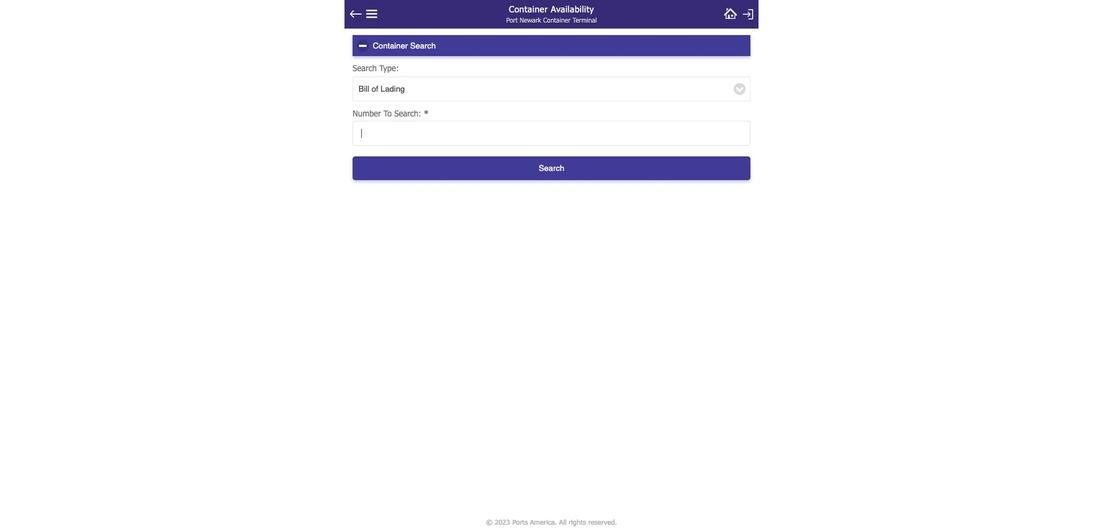Task type: describe. For each thing, give the bounding box(es) containing it.
container availability port newark container terminal
[[506, 4, 597, 24]]

container search
[[373, 41, 436, 50]]

container availability heading
[[469, 0, 634, 17]]

container for availability
[[509, 4, 548, 14]]

port
[[506, 16, 518, 24]]

america.
[[530, 517, 557, 526]]

rights
[[569, 517, 586, 526]]

lading
[[381, 84, 405, 93]]

number
[[353, 108, 381, 118]]

container search link
[[353, 35, 751, 56]]

number to search: *
[[353, 108, 429, 118]]

newark
[[520, 16, 541, 24]]

1 vertical spatial container
[[543, 16, 571, 24]]

bill
[[359, 84, 369, 93]]

© 2023 ports america. all rights reserved. footer
[[341, 515, 762, 529]]

©
[[486, 517, 493, 526]]

bill of lading
[[359, 84, 405, 93]]

availability
[[551, 4, 594, 14]]

container availability banner
[[345, 0, 759, 29]]

container for search
[[373, 41, 408, 50]]

search type:
[[353, 63, 399, 73]]

*
[[424, 108, 429, 118]]

reserved.
[[588, 517, 617, 526]]



Task type: vqa. For each thing, say whether or not it's contained in the screenshot.
second MY from the bottom of the the Having trouble logging in? I forgot my Username I forgot my Password
no



Task type: locate. For each thing, give the bounding box(es) containing it.
container up "type:"
[[373, 41, 408, 50]]

ports
[[512, 517, 528, 526]]

to
[[384, 108, 392, 118]]

1 vertical spatial search
[[353, 63, 377, 73]]

terminal
[[573, 16, 597, 24]]

search:
[[394, 108, 421, 118]]

type:
[[379, 63, 399, 73]]

© 2023 ports america. all rights reserved.
[[486, 517, 617, 526]]

0 vertical spatial container
[[509, 4, 548, 14]]

of
[[372, 84, 378, 93]]

2 vertical spatial container
[[373, 41, 408, 50]]

search
[[410, 41, 436, 50], [353, 63, 377, 73]]

0 horizontal spatial search
[[353, 63, 377, 73]]

container down availability
[[543, 16, 571, 24]]

0 vertical spatial search
[[410, 41, 436, 50]]

1 horizontal spatial search
[[410, 41, 436, 50]]

all
[[559, 517, 567, 526]]

2023
[[495, 517, 510, 526]]

None button
[[353, 156, 751, 180]]

None text field
[[361, 125, 742, 142]]

container up newark
[[509, 4, 548, 14]]

container
[[509, 4, 548, 14], [543, 16, 571, 24], [373, 41, 408, 50]]



